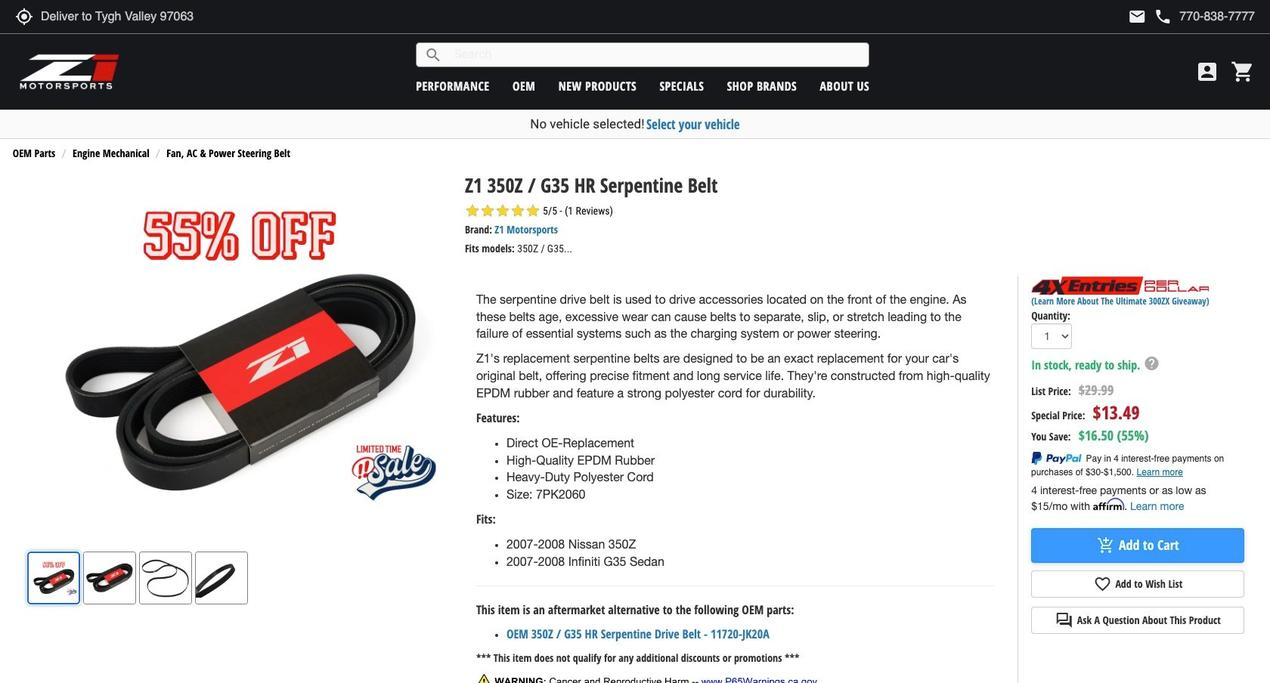 Task type: vqa. For each thing, say whether or not it's contained in the screenshot.
z1 motorsports logo
yes



Task type: locate. For each thing, give the bounding box(es) containing it.
z1 motorsports logo image
[[19, 53, 121, 91]]



Task type: describe. For each thing, give the bounding box(es) containing it.
Search search field
[[443, 43, 869, 66]]



